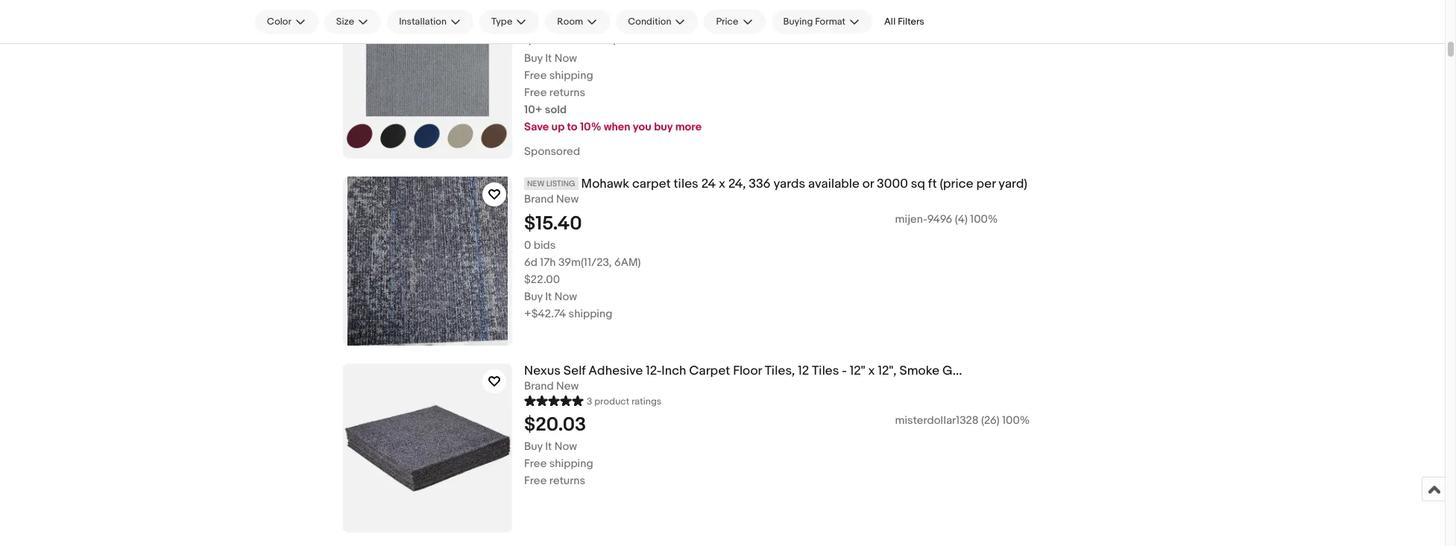 Task type: vqa. For each thing, say whether or not it's contained in the screenshot.
second Free
yes



Task type: describe. For each thing, give the bounding box(es) containing it.
type
[[492, 16, 513, 28]]

sponsored
[[524, 145, 581, 159]]

24,
[[729, 177, 746, 192]]

0 horizontal spatial 100%
[[971, 212, 998, 227]]

99.6%
[[983, 25, 1013, 39]]

sold
[[545, 103, 567, 117]]

39m
[[559, 256, 581, 270]]

filters
[[898, 16, 925, 28]]

buying format button
[[772, 10, 873, 34]]

1 brand from the top
[[524, 5, 554, 19]]

1 free from the top
[[524, 68, 547, 83]]

brand new
[[524, 5, 579, 19]]

(4)
[[955, 212, 968, 227]]

(26)
[[982, 414, 1000, 428]]

bids
[[534, 239, 556, 253]]

more
[[676, 120, 702, 134]]

buy inside $20.03 buy it now free shipping free returns
[[524, 440, 543, 454]]

brand inside new listing mohawk carpet tiles 24 x 24, 336 yards available or 3000 sq ft (price per yard) brand new
[[524, 192, 554, 206]]

size
[[336, 16, 354, 28]]

-
[[842, 364, 847, 379]]

nexus
[[524, 364, 561, 379]]

when
[[604, 120, 631, 134]]

carpet
[[633, 177, 671, 192]]

17h
[[540, 256, 556, 270]]

2 free from the top
[[524, 86, 547, 100]]

tiles
[[812, 364, 840, 379]]

mijen-9496 (4) 100%
[[896, 212, 998, 227]]

3
[[587, 396, 593, 408]]

9496
[[928, 212, 953, 227]]

3 product ratings
[[587, 396, 662, 408]]

10+
[[524, 103, 543, 117]]

format
[[815, 16, 846, 28]]

nexus self adhesive 12-inch carpet floor tiles, 12 tiles - 12" x 12", smoke g... image
[[343, 364, 512, 533]]

24/36/48pcs self adhesive floor carpet tile peel and stick non-slip diy flooring image
[[343, 0, 512, 159]]

adhesive
[[589, 364, 643, 379]]

new inside nexus self adhesive 12-inch carpet floor tiles, 12 tiles - 12" x 12", smoke g... brand new
[[556, 380, 579, 394]]

per
[[977, 177, 996, 192]]

returns inside $20.03 buy it now free shipping free returns
[[550, 474, 586, 488]]

$29.98
[[524, 25, 583, 48]]

ft
[[929, 177, 937, 192]]

buying format
[[784, 16, 846, 28]]

all
[[885, 16, 896, 28]]

3 product ratings link
[[524, 394, 662, 408]]

4 free from the top
[[524, 474, 547, 488]]

sq
[[911, 177, 926, 192]]

shipping inside $29.98 to $56.80 buy it now free shipping free returns 10+ sold save up to 10% when you buy more
[[550, 68, 594, 83]]

it inside $20.03 buy it now free shipping free returns
[[545, 440, 552, 454]]

self
[[564, 364, 586, 379]]

$56.80
[[609, 25, 671, 48]]

carpet
[[689, 364, 731, 379]]

1 vertical spatial 100%
[[1003, 414, 1030, 428]]

(6,835)
[[946, 25, 980, 39]]

x inside nexus self adhesive 12-inch carpet floor tiles, 12 tiles - 12" x 12", smoke g... brand new
[[869, 364, 875, 379]]

smoke
[[900, 364, 940, 379]]

x inside new listing mohawk carpet tiles 24 x 24, 336 yards available or 3000 sq ft (price per yard) brand new
[[719, 177, 726, 192]]

$15.40
[[524, 212, 582, 236]]

(11/23,
[[581, 256, 612, 270]]

returns inside $29.98 to $56.80 buy it now free shipping free returns 10+ sold save up to 10% when you buy more
[[550, 86, 586, 100]]

$29.98 to $56.80 buy it now free shipping free returns 10+ sold save up to 10% when you buy more
[[524, 25, 702, 134]]

new left the listing
[[527, 179, 545, 189]]

24
[[702, 177, 716, 192]]

3 free from the top
[[524, 457, 547, 471]]

$20.03
[[524, 414, 587, 437]]

now inside $29.98 to $56.80 buy it now free shipping free returns 10+ sold save up to 10% when you buy more
[[555, 51, 577, 65]]

g...
[[943, 364, 963, 379]]

new listing mohawk carpet tiles 24 x 24, 336 yards available or 3000 sq ft (price per yard) brand new
[[524, 177, 1028, 206]]

tiles
[[674, 177, 699, 192]]



Task type: locate. For each thing, give the bounding box(es) containing it.
shipping inside "$15.40 0 bids 6d 17h 39m (11/23, 6am) $22.00 buy it now +$42.74 shipping"
[[569, 307, 613, 321]]

2 it from the top
[[545, 290, 552, 304]]

buy
[[524, 51, 543, 65], [524, 290, 543, 304], [524, 440, 543, 454]]

0 horizontal spatial x
[[719, 177, 726, 192]]

new down the listing
[[556, 192, 579, 206]]

returns down $20.03
[[550, 474, 586, 488]]

it inside $29.98 to $56.80 buy it now free shipping free returns 10+ sold save up to 10% when you buy more
[[545, 51, 552, 65]]

1 it from the top
[[545, 51, 552, 65]]

0 vertical spatial buy
[[524, 51, 543, 65]]

0 horizontal spatial to
[[567, 120, 578, 134]]

new down 'self'
[[556, 380, 579, 394]]

3 now from the top
[[555, 440, 577, 454]]

1 horizontal spatial x
[[869, 364, 875, 379]]

1 vertical spatial x
[[869, 364, 875, 379]]

2 vertical spatial it
[[545, 440, 552, 454]]

1 vertical spatial buy
[[524, 290, 543, 304]]

x
[[719, 177, 726, 192], [869, 364, 875, 379]]

1 vertical spatial shipping
[[569, 307, 613, 321]]

returns
[[550, 86, 586, 100], [550, 474, 586, 488]]

2 vertical spatial brand
[[524, 380, 554, 394]]

10%
[[580, 120, 602, 134]]

1 vertical spatial it
[[545, 290, 552, 304]]

buy inside $29.98 to $56.80 buy it now free shipping free returns 10+ sold save up to 10% when you buy more
[[524, 51, 543, 65]]

condition button
[[616, 10, 699, 34]]

installation button
[[387, 10, 474, 34]]

100% right (4)
[[971, 212, 998, 227]]

2 returns from the top
[[550, 474, 586, 488]]

mohawk
[[582, 177, 630, 192]]

1 vertical spatial now
[[555, 290, 577, 304]]

$15.40 0 bids 6d 17h 39m (11/23, 6am) $22.00 buy it now +$42.74 shipping
[[524, 212, 641, 321]]

buy inside "$15.40 0 bids 6d 17h 39m (11/23, 6am) $22.00 buy it now +$42.74 shipping"
[[524, 290, 543, 304]]

6d
[[524, 256, 538, 270]]

1 returns from the top
[[550, 86, 586, 100]]

misterdollar1328 (26) 100%
[[896, 414, 1030, 428]]

brand down the listing
[[524, 192, 554, 206]]

now inside "$15.40 0 bids 6d 17h 39m (11/23, 6am) $22.00 buy it now +$42.74 shipping"
[[555, 290, 577, 304]]

0 vertical spatial shipping
[[550, 68, 594, 83]]

price button
[[705, 10, 766, 34]]

1 vertical spatial returns
[[550, 474, 586, 488]]

price
[[716, 16, 739, 28]]

1 buy from the top
[[524, 51, 543, 65]]

3 buy from the top
[[524, 440, 543, 454]]

x right 12"
[[869, 364, 875, 379]]

1 horizontal spatial 100%
[[1003, 414, 1030, 428]]

you
[[633, 120, 652, 134]]

0 vertical spatial brand
[[524, 5, 554, 19]]

2 vertical spatial buy
[[524, 440, 543, 454]]

2 vertical spatial now
[[555, 440, 577, 454]]

inch
[[662, 364, 687, 379]]

$22.00
[[524, 273, 560, 287]]

now inside $20.03 buy it now free shipping free returns
[[555, 440, 577, 454]]

free
[[524, 68, 547, 83], [524, 86, 547, 100], [524, 457, 547, 471], [524, 474, 547, 488]]

12
[[798, 364, 810, 379]]

(price
[[940, 177, 974, 192]]

room button
[[546, 10, 610, 34]]

new
[[556, 5, 579, 19], [527, 179, 545, 189], [556, 192, 579, 206], [556, 380, 579, 394]]

1 horizontal spatial to
[[587, 25, 605, 48]]

buy down $20.03
[[524, 440, 543, 454]]

6am)
[[615, 256, 641, 270]]

fine_craft
[[896, 25, 943, 39]]

5.0 out of 5 stars. image
[[524, 394, 584, 408]]

100%
[[971, 212, 998, 227], [1003, 414, 1030, 428]]

it up +$42.74
[[545, 290, 552, 304]]

it
[[545, 51, 552, 65], [545, 290, 552, 304], [545, 440, 552, 454]]

misterdollar1328
[[896, 414, 979, 428]]

or
[[863, 177, 874, 192]]

tiles,
[[765, 364, 795, 379]]

it down "$29.98"
[[545, 51, 552, 65]]

2 buy from the top
[[524, 290, 543, 304]]

buy
[[654, 120, 673, 134]]

2 brand from the top
[[524, 192, 554, 206]]

it down $20.03
[[545, 440, 552, 454]]

shipping inside $20.03 buy it now free shipping free returns
[[550, 457, 594, 471]]

to right up in the left top of the page
[[567, 120, 578, 134]]

shipping down $20.03
[[550, 457, 594, 471]]

$20.03 buy it now free shipping free returns
[[524, 414, 594, 488]]

shipping right +$42.74
[[569, 307, 613, 321]]

x right 24
[[719, 177, 726, 192]]

shipping
[[550, 68, 594, 83], [569, 307, 613, 321], [550, 457, 594, 471]]

mohawk carpet tiles 24 x 24, 336 yards available or 3000 sq ft (price per yard) image
[[343, 177, 512, 346]]

brand
[[524, 5, 554, 19], [524, 192, 554, 206], [524, 380, 554, 394]]

now down $20.03
[[555, 440, 577, 454]]

0 vertical spatial x
[[719, 177, 726, 192]]

0 vertical spatial to
[[587, 25, 605, 48]]

up
[[552, 120, 565, 134]]

fine_craft (6,835) 99.6%
[[896, 25, 1013, 39]]

12-
[[646, 364, 662, 379]]

all filters button
[[879, 10, 931, 34]]

3 it from the top
[[545, 440, 552, 454]]

listing
[[547, 179, 576, 189]]

0
[[524, 239, 531, 253]]

size button
[[324, 10, 381, 34]]

to
[[587, 25, 605, 48], [567, 120, 578, 134]]

3 brand from the top
[[524, 380, 554, 394]]

336
[[749, 177, 771, 192]]

0 vertical spatial 100%
[[971, 212, 998, 227]]

color button
[[255, 10, 318, 34]]

1 vertical spatial to
[[567, 120, 578, 134]]

type button
[[480, 10, 540, 34]]

buy down the '$22.00'
[[524, 290, 543, 304]]

shipping up "sold"
[[550, 68, 594, 83]]

ratings
[[632, 396, 662, 408]]

brand inside nexus self adhesive 12-inch carpet floor tiles, 12 tiles - 12" x 12", smoke g... brand new
[[524, 380, 554, 394]]

save
[[524, 120, 549, 134]]

0 vertical spatial returns
[[550, 86, 586, 100]]

installation
[[399, 16, 447, 28]]

yards
[[774, 177, 806, 192]]

all filters
[[885, 16, 925, 28]]

1 now from the top
[[555, 51, 577, 65]]

now
[[555, 51, 577, 65], [555, 290, 577, 304], [555, 440, 577, 454]]

nexus self adhesive 12-inch carpet floor tiles, 12 tiles - 12" x 12", smoke g... brand new
[[524, 364, 963, 394]]

3000
[[877, 177, 909, 192]]

0 vertical spatial now
[[555, 51, 577, 65]]

2 now from the top
[[555, 290, 577, 304]]

brand up "$29.98"
[[524, 5, 554, 19]]

returns up "sold"
[[550, 86, 586, 100]]

condition
[[628, 16, 672, 28]]

brand down nexus
[[524, 380, 554, 394]]

now down "$29.98"
[[555, 51, 577, 65]]

to right room
[[587, 25, 605, 48]]

room
[[558, 16, 583, 28]]

100% right (26)
[[1003, 414, 1030, 428]]

1 vertical spatial brand
[[524, 192, 554, 206]]

0 vertical spatial it
[[545, 51, 552, 65]]

new up "$29.98"
[[556, 5, 579, 19]]

mijen-
[[896, 212, 928, 227]]

now up +$42.74
[[555, 290, 577, 304]]

+$42.74
[[524, 307, 566, 321]]

buy down "$29.98"
[[524, 51, 543, 65]]

12"
[[850, 364, 866, 379]]

it inside "$15.40 0 bids 6d 17h 39m (11/23, 6am) $22.00 buy it now +$42.74 shipping"
[[545, 290, 552, 304]]

2 vertical spatial shipping
[[550, 457, 594, 471]]

12",
[[878, 364, 897, 379]]

color
[[267, 16, 292, 28]]

available
[[809, 177, 860, 192]]

product
[[595, 396, 630, 408]]

nexus self adhesive 12-inch carpet floor tiles, 12 tiles - 12" x 12", smoke g... link
[[524, 364, 1267, 380]]

floor
[[733, 364, 762, 379]]

buying
[[784, 16, 813, 28]]

yard)
[[999, 177, 1028, 192]]



